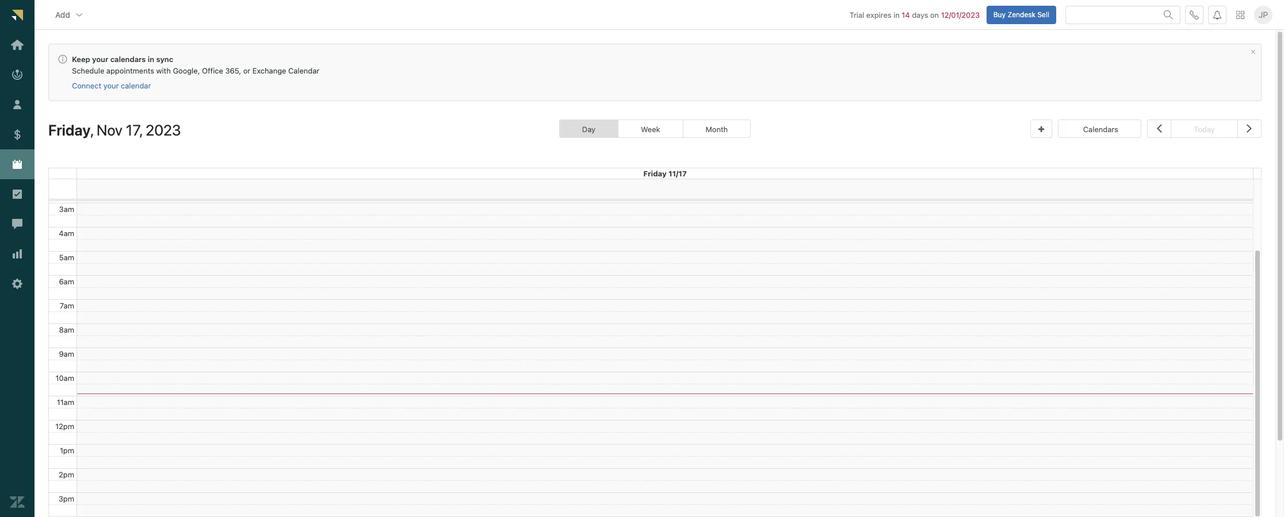Task type: locate. For each thing, give the bounding box(es) containing it.
3am
[[59, 205, 74, 214]]

in inside keep your calendars in sync schedule appointments with google, office 365, or exchange calendar
[[148, 55, 154, 64]]

buy zendesk sell button
[[987, 6, 1056, 24]]

11am
[[57, 398, 74, 407]]

friday for friday , nov 17, 2023
[[48, 121, 91, 138]]

friday
[[48, 121, 91, 138], [643, 169, 667, 178]]

your down appointments
[[103, 81, 119, 91]]

your up schedule
[[92, 55, 108, 64]]

angle right image
[[1247, 121, 1252, 136]]

8am
[[59, 326, 74, 335]]

3pm
[[59, 495, 74, 504]]

zendesk products image
[[1237, 11, 1245, 19]]

in left sync
[[148, 55, 154, 64]]

day
[[582, 125, 596, 134]]

plus image
[[1039, 126, 1045, 133]]

1 horizontal spatial friday
[[643, 169, 667, 178]]

in
[[894, 10, 900, 19], [148, 55, 154, 64]]

your for keep
[[92, 55, 108, 64]]

calendar
[[121, 81, 151, 91]]

0 vertical spatial your
[[92, 55, 108, 64]]

zendesk image
[[10, 495, 25, 510]]

0 horizontal spatial in
[[148, 55, 154, 64]]

nov
[[97, 121, 123, 138]]

10am
[[56, 374, 74, 383]]

bell image
[[1213, 10, 1222, 19]]

trial expires in 14 days on 12/01/2023
[[850, 10, 980, 19]]

zendesk
[[1008, 10, 1036, 19]]

info image
[[58, 55, 67, 64]]

1 horizontal spatial in
[[894, 10, 900, 19]]

search image
[[1164, 10, 1173, 19]]

appointments
[[106, 66, 154, 75]]

365,
[[225, 66, 241, 75]]

buy zendesk sell
[[994, 10, 1050, 19]]

friday left 'nov'
[[48, 121, 91, 138]]

friday for friday 11/17
[[643, 169, 667, 178]]

buy
[[994, 10, 1006, 19]]

today
[[1194, 125, 1215, 134]]

calendars
[[110, 55, 146, 64]]

month
[[706, 125, 728, 134]]

your for connect
[[103, 81, 119, 91]]

0 horizontal spatial friday
[[48, 121, 91, 138]]

with
[[156, 66, 171, 75]]

1 vertical spatial your
[[103, 81, 119, 91]]

4am
[[59, 229, 74, 238]]

0 vertical spatial friday
[[48, 121, 91, 138]]

1 vertical spatial friday
[[643, 169, 667, 178]]

friday left 11/17
[[643, 169, 667, 178]]

1 vertical spatial in
[[148, 55, 154, 64]]

your inside keep your calendars in sync schedule appointments with google, office 365, or exchange calendar
[[92, 55, 108, 64]]

calls image
[[1190, 10, 1199, 19]]

week
[[641, 125, 660, 134]]

friday , nov 17, 2023
[[48, 121, 181, 138]]

calendars
[[1083, 125, 1119, 134]]

calendar
[[288, 66, 320, 75]]

in left 14
[[894, 10, 900, 19]]

your
[[92, 55, 108, 64], [103, 81, 119, 91]]

12pm
[[55, 422, 74, 431]]

add
[[55, 10, 70, 19]]

chevron down image
[[75, 10, 84, 19]]

days
[[912, 10, 928, 19]]

jp button
[[1254, 6, 1273, 24]]



Task type: vqa. For each thing, say whether or not it's contained in the screenshot.
angle right image
yes



Task type: describe. For each thing, give the bounding box(es) containing it.
cancel image
[[1250, 49, 1257, 55]]

keep
[[72, 55, 90, 64]]

friday 11/17
[[643, 169, 687, 178]]

11/17
[[669, 169, 687, 178]]

sell
[[1038, 10, 1050, 19]]

google,
[[173, 66, 200, 75]]

sync
[[156, 55, 173, 64]]

add button
[[46, 3, 93, 26]]

0 vertical spatial in
[[894, 10, 900, 19]]

connect your calendar link
[[72, 81, 151, 91]]

or
[[243, 66, 250, 75]]

14
[[902, 10, 910, 19]]

connect your calendar
[[72, 81, 151, 91]]

9am
[[59, 350, 74, 359]]

2023
[[146, 121, 181, 138]]

exchange
[[252, 66, 286, 75]]

schedule
[[72, 66, 104, 75]]

trial
[[850, 10, 864, 19]]

on
[[930, 10, 939, 19]]

12/01/2023
[[941, 10, 980, 19]]

keep your calendars in sync schedule appointments with google, office 365, or exchange calendar
[[72, 55, 320, 75]]

7am
[[60, 301, 74, 311]]

2pm
[[59, 471, 74, 480]]

17,
[[126, 121, 142, 138]]

angle left image
[[1157, 121, 1162, 136]]

jp
[[1259, 10, 1268, 20]]

6am
[[59, 277, 74, 286]]

connect
[[72, 81, 101, 91]]

office
[[202, 66, 223, 75]]

1pm
[[60, 446, 74, 456]]

expires
[[867, 10, 892, 19]]

5am
[[59, 253, 74, 262]]

,
[[91, 121, 93, 138]]



